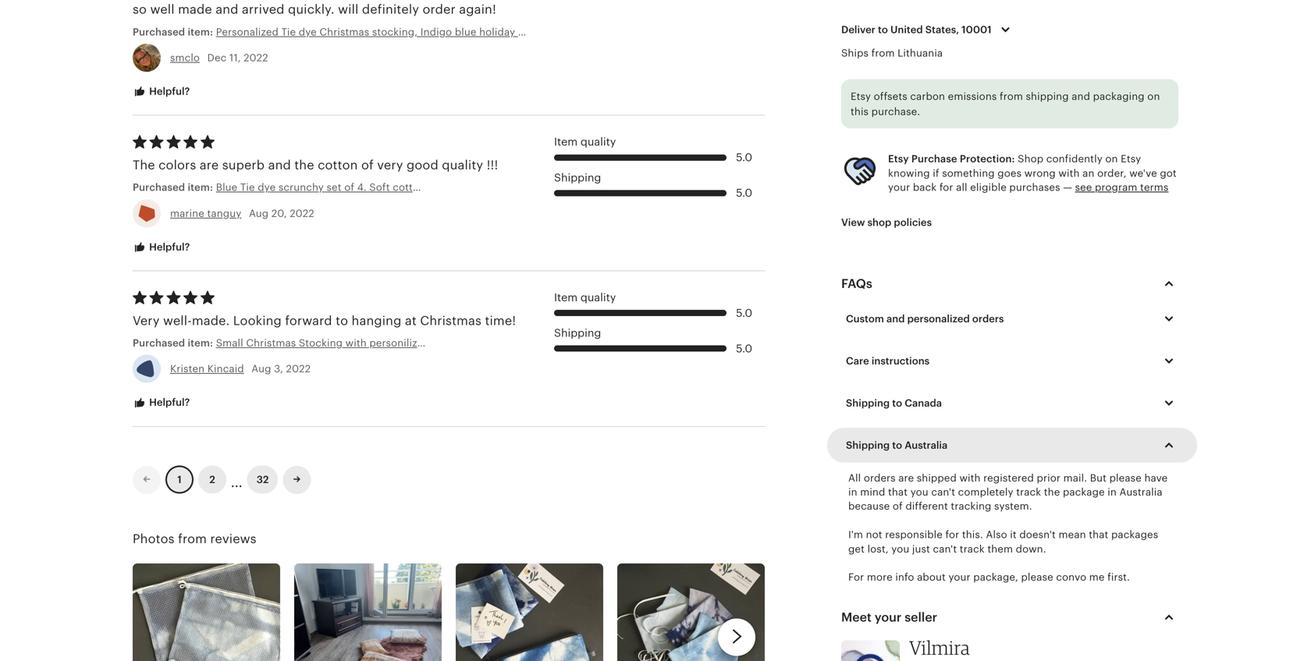 Task type: locate. For each thing, give the bounding box(es) containing it.
the
[[133, 158, 155, 172]]

quality for the colors are superb and the cotton of very good quality !!!
[[581, 136, 616, 148]]

very
[[377, 158, 403, 172]]

marine tanguy link
[[170, 208, 242, 219]]

helpful? button for well-
[[121, 389, 202, 418]]

2 horizontal spatial etsy
[[1121, 153, 1142, 165]]

the left cotton
[[295, 158, 314, 172]]

1 horizontal spatial australia
[[1120, 486, 1163, 498]]

0 horizontal spatial in
[[849, 486, 858, 498]]

and inside dropdown button
[[887, 313, 905, 325]]

and up personalized
[[216, 3, 239, 17]]

2 vertical spatial your
[[875, 611, 902, 625]]

in right the package
[[1108, 486, 1117, 498]]

0 vertical spatial purchased
[[133, 26, 185, 38]]

your down knowing
[[889, 182, 911, 193]]

1 vertical spatial item
[[554, 291, 578, 304]]

are left shipped
[[899, 472, 915, 484]]

track up system.
[[1017, 486, 1042, 498]]

1 horizontal spatial you
[[911, 486, 929, 498]]

etsy up knowing
[[889, 153, 909, 165]]

arrived
[[242, 3, 285, 17]]

0 horizontal spatial australia
[[905, 439, 948, 451]]

0 vertical spatial of
[[361, 158, 374, 172]]

for left this.
[[946, 529, 960, 541]]

2022 right 11,
[[244, 52, 268, 64]]

1 horizontal spatial please
[[1110, 472, 1142, 484]]

christmas
[[320, 26, 370, 38], [634, 26, 684, 38], [420, 314, 482, 328]]

care
[[846, 355, 870, 367]]

smclo link
[[170, 52, 200, 64]]

australia up shipped
[[905, 439, 948, 451]]

0 horizontal spatial are
[[200, 158, 219, 172]]

2 vertical spatial helpful?
[[147, 397, 190, 409]]

shipping to australia
[[846, 439, 948, 451]]

1 vertical spatial item:
[[188, 182, 213, 193]]

to for shipping to canada
[[893, 397, 903, 409]]

offsets
[[874, 91, 908, 102]]

0 horizontal spatial on
[[1106, 153, 1119, 165]]

on up order,
[[1106, 153, 1119, 165]]

1 horizontal spatial in
[[1108, 486, 1117, 498]]

in down all
[[849, 486, 858, 498]]

care instructions
[[846, 355, 930, 367]]

of left very
[[361, 158, 374, 172]]

1 vertical spatial of
[[893, 501, 903, 512]]

0 vertical spatial for
[[940, 182, 954, 193]]

christmas right "at"
[[420, 314, 482, 328]]

so well made and arrived quickly. will definitely order again!
[[133, 3, 497, 17]]

1 horizontal spatial from
[[872, 47, 895, 59]]

2 purchased item: from the top
[[133, 337, 216, 349]]

that inside "all orders are shipped with registered prior mail. but please have in mind that you can't completely track the package in australia because of different tracking system."
[[889, 486, 908, 498]]

0 vertical spatial that
[[889, 486, 908, 498]]

1 vertical spatial 2022
[[290, 208, 314, 219]]

the down the prior
[[1045, 486, 1061, 498]]

purchased item: down well-
[[133, 337, 216, 349]]

convo
[[1057, 572, 1087, 583]]

1 horizontal spatial the
[[1045, 486, 1061, 498]]

program
[[1096, 182, 1138, 193]]

can't right just
[[934, 543, 958, 555]]

0 horizontal spatial orders
[[864, 472, 896, 484]]

from right ships
[[872, 47, 895, 59]]

0 vertical spatial your
[[889, 182, 911, 193]]

0 vertical spatial aug
[[249, 208, 269, 219]]

on right packaging
[[1148, 91, 1161, 102]]

shipping to australia button
[[835, 429, 1191, 462]]

etsy up we've
[[1121, 153, 1142, 165]]

2 vertical spatial from
[[178, 532, 207, 546]]

your
[[889, 182, 911, 193], [949, 572, 971, 583], [875, 611, 902, 625]]

to left united
[[878, 24, 888, 36]]

your right about
[[949, 572, 971, 583]]

to down shipping to canada
[[893, 439, 903, 451]]

1 vertical spatial from
[[1000, 91, 1024, 102]]

are
[[200, 158, 219, 172], [899, 472, 915, 484]]

1 horizontal spatial are
[[899, 472, 915, 484]]

1 purchased item: from the top
[[133, 182, 216, 193]]

purchased item: down colors
[[133, 182, 216, 193]]

you up different
[[911, 486, 929, 498]]

0 horizontal spatial the
[[295, 158, 314, 172]]

kristen kincaid aug 3, 2022
[[170, 363, 311, 375]]

0 vertical spatial australia
[[905, 439, 948, 451]]

australia
[[905, 439, 948, 451], [1120, 486, 1163, 498]]

very
[[133, 314, 160, 328]]

item: up marine tanguy link
[[188, 182, 213, 193]]

care instructions button
[[835, 345, 1191, 377]]

2 vertical spatial quality
[[581, 291, 616, 304]]

and inside etsy offsets carbon emissions from shipping and packaging on this purchase.
[[1072, 91, 1091, 102]]

2 item from the top
[[554, 291, 578, 304]]

to left the "canada"
[[893, 397, 903, 409]]

you
[[911, 486, 929, 498], [892, 543, 910, 555]]

0 vertical spatial item quality
[[554, 136, 616, 148]]

carbon
[[911, 91, 946, 102]]

australia inside shipping to australia dropdown button
[[905, 439, 948, 451]]

view
[[842, 217, 866, 229]]

custom and personalized orders
[[846, 313, 1005, 325]]

2 purchased from the top
[[133, 182, 185, 193]]

shop
[[1018, 153, 1044, 165]]

from left shipping
[[1000, 91, 1024, 102]]

32
[[257, 474, 269, 486]]

1 helpful? button from the top
[[121, 77, 202, 106]]

purchased down the at the top left
[[133, 182, 185, 193]]

shipping to canada
[[846, 397, 943, 409]]

etsy inside "shop confidently on etsy knowing if something goes wrong with an order, we've got your back for all eligible purchases —"
[[1121, 153, 1142, 165]]

0 vertical spatial from
[[872, 47, 895, 59]]

2 vertical spatial item:
[[188, 337, 213, 349]]

item: for are
[[188, 182, 213, 193]]

in
[[849, 486, 858, 498], [1108, 486, 1117, 498]]

helpful? button down kristen
[[121, 389, 202, 418]]

christmas down 'will'
[[320, 26, 370, 38]]

1 item from the top
[[554, 136, 578, 148]]

1 vertical spatial are
[[899, 472, 915, 484]]

are for colors
[[200, 158, 219, 172]]

order,
[[1098, 167, 1127, 179]]

1 vertical spatial item quality
[[554, 291, 616, 304]]

1 horizontal spatial on
[[1148, 91, 1161, 102]]

quickly.
[[288, 3, 335, 17]]

item for very well-made. looking forward to hanging at christmas time!
[[554, 291, 578, 304]]

from for lithuania
[[872, 47, 895, 59]]

and
[[216, 3, 239, 17], [1072, 91, 1091, 102], [268, 158, 291, 172], [887, 313, 905, 325]]

3 item: from the top
[[188, 337, 213, 349]]

2022 right 20,
[[290, 208, 314, 219]]

stocking
[[687, 26, 730, 38]]

shipping
[[554, 171, 602, 184], [554, 327, 602, 339], [846, 397, 890, 409], [846, 439, 890, 451]]

to for deliver to united states, 10001
[[878, 24, 888, 36]]

helpful? button down smclo
[[121, 77, 202, 106]]

you down responsible
[[892, 543, 910, 555]]

etsy for etsy offsets carbon emissions from shipping and packaging on this purchase.
[[851, 91, 871, 102]]

because
[[849, 501, 890, 512]]

from right photos
[[178, 532, 207, 546]]

well-
[[163, 314, 192, 328]]

all orders are shipped with registered prior mail. but please have in mind that you can't completely track the package in australia because of different tracking system.
[[849, 472, 1168, 512]]

—
[[1064, 182, 1073, 193]]

helpful? button down marine
[[121, 233, 202, 262]]

track inside i'm not responsible for this. also it doesn't mean that packages get lost, you just can't track them down.
[[960, 543, 985, 555]]

completely
[[959, 486, 1014, 498]]

0 vertical spatial on
[[1148, 91, 1161, 102]]

0 vertical spatial the
[[295, 158, 314, 172]]

1 vertical spatial aug
[[252, 363, 271, 375]]

1 vertical spatial orders
[[864, 472, 896, 484]]

0 horizontal spatial please
[[1022, 572, 1054, 583]]

0 vertical spatial helpful? button
[[121, 77, 202, 106]]

0 vertical spatial are
[[200, 158, 219, 172]]

0 vertical spatial can't
[[932, 486, 956, 498]]

please right but
[[1110, 472, 1142, 484]]

purchased down "well"
[[133, 26, 185, 38]]

1 vertical spatial with
[[960, 472, 981, 484]]

11,
[[229, 52, 241, 64]]

that right mean
[[1089, 529, 1109, 541]]

1 horizontal spatial with
[[1059, 167, 1080, 179]]

3 5.0 from the top
[[736, 307, 753, 319]]

it
[[1011, 529, 1017, 541]]

of right because
[[893, 501, 903, 512]]

0 horizontal spatial track
[[960, 543, 985, 555]]

0 vertical spatial purchased item:
[[133, 182, 216, 193]]

helpful? down kristen
[[147, 397, 190, 409]]

0 horizontal spatial from
[[178, 532, 207, 546]]

2 vertical spatial purchased
[[133, 337, 185, 349]]

0 horizontal spatial etsy
[[851, 91, 871, 102]]

package
[[1063, 486, 1105, 498]]

track down this.
[[960, 543, 985, 555]]

again!
[[459, 3, 497, 17]]

if
[[933, 167, 940, 179]]

1 vertical spatial for
[[946, 529, 960, 541]]

of inside "all orders are shipped with registered prior mail. but please have in mind that you can't completely track the package in australia because of different tracking system."
[[893, 501, 903, 512]]

3 helpful? from the top
[[147, 397, 190, 409]]

are for orders
[[899, 472, 915, 484]]

can't inside i'm not responsible for this. also it doesn't mean that packages get lost, you just can't track them down.
[[934, 543, 958, 555]]

with up the —
[[1059, 167, 1080, 179]]

and right custom
[[887, 313, 905, 325]]

1 horizontal spatial that
[[1089, 529, 1109, 541]]

orders down faqs dropdown button
[[973, 313, 1005, 325]]

can't inside "all orders are shipped with registered prior mail. but please have in mind that you can't completely track the package in australia because of different tracking system."
[[932, 486, 956, 498]]

0 vertical spatial item
[[554, 136, 578, 148]]

that inside i'm not responsible for this. also it doesn't mean that packages get lost, you just can't track them down.
[[1089, 529, 1109, 541]]

1 vertical spatial track
[[960, 543, 985, 555]]

stocking,
[[372, 26, 418, 38]]

1 vertical spatial the
[[1045, 486, 1061, 498]]

2 vertical spatial helpful? button
[[121, 389, 202, 418]]

helpful? down smclo
[[147, 86, 190, 97]]

2 item: from the top
[[188, 182, 213, 193]]

orders inside dropdown button
[[973, 313, 1005, 325]]

can't down shipped
[[932, 486, 956, 498]]

are right colors
[[200, 158, 219, 172]]

0 vertical spatial with
[[1059, 167, 1080, 179]]

helpful? down marine
[[147, 241, 190, 253]]

1 vertical spatial that
[[1089, 529, 1109, 541]]

item: down made.
[[188, 337, 213, 349]]

1 vertical spatial purchased item:
[[133, 337, 216, 349]]

3 helpful? button from the top
[[121, 389, 202, 418]]

2 vertical spatial 2022
[[286, 363, 311, 375]]

0 vertical spatial helpful?
[[147, 86, 190, 97]]

2 5.0 from the top
[[736, 187, 753, 199]]

purchased for the
[[133, 182, 185, 193]]

purchased down very on the top left of the page
[[133, 337, 185, 349]]

0 vertical spatial orders
[[973, 313, 1005, 325]]

from for reviews
[[178, 532, 207, 546]]

and right superb
[[268, 158, 291, 172]]

from inside etsy offsets carbon emissions from shipping and packaging on this purchase.
[[1000, 91, 1024, 102]]

with up completely
[[960, 472, 981, 484]]

orders up mind
[[864, 472, 896, 484]]

item quality
[[554, 136, 616, 148], [554, 291, 616, 304]]

0 horizontal spatial with
[[960, 472, 981, 484]]

item: down made
[[188, 26, 213, 38]]

0 horizontal spatial you
[[892, 543, 910, 555]]

the
[[295, 158, 314, 172], [1045, 486, 1061, 498]]

0 horizontal spatial christmas
[[320, 26, 370, 38]]

the inside "all orders are shipped with registered prior mail. but please have in mind that you can't completely track the package in australia because of different tracking system."
[[1045, 486, 1061, 498]]

track
[[1017, 486, 1042, 498], [960, 543, 985, 555]]

wrong
[[1025, 167, 1056, 179]]

decoration,
[[518, 26, 575, 38]]

to inside dropdown button
[[878, 24, 888, 36]]

policies
[[894, 217, 932, 229]]

please
[[1110, 472, 1142, 484], [1022, 572, 1054, 583]]

1 vertical spatial you
[[892, 543, 910, 555]]

0 horizontal spatial that
[[889, 486, 908, 498]]

that right mind
[[889, 486, 908, 498]]

1 horizontal spatial track
[[1017, 486, 1042, 498]]

2 item quality from the top
[[554, 291, 616, 304]]

0 vertical spatial track
[[1017, 486, 1042, 498]]

united
[[891, 24, 923, 36]]

this
[[851, 106, 869, 118]]

1 horizontal spatial orders
[[973, 313, 1005, 325]]

3 purchased from the top
[[133, 337, 185, 349]]

1 vertical spatial purchased
[[133, 182, 185, 193]]

hanging
[[352, 314, 402, 328]]

2022 right 3,
[[286, 363, 311, 375]]

2022 for and
[[290, 208, 314, 219]]

for left all
[[940, 182, 954, 193]]

1 vertical spatial on
[[1106, 153, 1119, 165]]

5.0
[[736, 151, 753, 164], [736, 187, 753, 199], [736, 307, 753, 319], [736, 342, 753, 355]]

1 vertical spatial australia
[[1120, 486, 1163, 498]]

etsy up this
[[851, 91, 871, 102]]

are inside "all orders are shipped with registered prior mail. but please have in mind that you can't completely track the package in australia because of different tracking system."
[[899, 472, 915, 484]]

of
[[361, 158, 374, 172], [893, 501, 903, 512]]

2 horizontal spatial from
[[1000, 91, 1024, 102]]

deliver to united states, 10001 button
[[830, 13, 1027, 46]]

the colors are superb and the cotton of very good quality !!!
[[133, 158, 498, 172]]

etsy inside etsy offsets carbon emissions from shipping and packaging on this purchase.
[[851, 91, 871, 102]]

please down down.
[[1022, 572, 1054, 583]]

1 vertical spatial quality
[[442, 158, 483, 172]]

your right "meet"
[[875, 611, 902, 625]]

helpful? button for colors
[[121, 233, 202, 262]]

1 horizontal spatial etsy
[[889, 153, 909, 165]]

to for shipping to australia
[[893, 439, 903, 451]]

1 vertical spatial can't
[[934, 543, 958, 555]]

1 item quality from the top
[[554, 136, 616, 148]]

2
[[209, 474, 215, 486]]

reviews
[[210, 532, 257, 546]]

shop confidently on etsy knowing if something goes wrong with an order, we've got your back for all eligible purchases —
[[889, 153, 1177, 193]]

aug left 20,
[[249, 208, 269, 219]]

0 horizontal spatial of
[[361, 158, 374, 172]]

with inside "shop confidently on etsy knowing if something goes wrong with an order, we've got your back for all eligible purchases —"
[[1059, 167, 1080, 179]]

made.
[[192, 314, 230, 328]]

forward
[[285, 314, 332, 328]]

to right forward
[[336, 314, 348, 328]]

christmas left stocking
[[634, 26, 684, 38]]

australia down the have
[[1120, 486, 1163, 498]]

1 vertical spatial helpful? button
[[121, 233, 202, 262]]

marine
[[170, 208, 205, 219]]

aug left 3,
[[252, 363, 271, 375]]

well
[[150, 3, 175, 17]]

aug for looking
[[252, 363, 271, 375]]

0 vertical spatial you
[[911, 486, 929, 498]]

1 vertical spatial helpful?
[[147, 241, 190, 253]]

superb
[[222, 158, 265, 172]]

prior
[[1037, 472, 1061, 484]]

2 helpful? button from the top
[[121, 233, 202, 262]]

1 5.0 from the top
[[736, 151, 753, 164]]

2 helpful? from the top
[[147, 241, 190, 253]]

so
[[133, 3, 147, 17]]

0 vertical spatial please
[[1110, 472, 1142, 484]]

1 horizontal spatial of
[[893, 501, 903, 512]]

time!
[[485, 314, 516, 328]]

0 vertical spatial item:
[[188, 26, 213, 38]]

just
[[913, 543, 931, 555]]

1 vertical spatial please
[[1022, 572, 1054, 583]]

and right shipping
[[1072, 91, 1091, 102]]

0 vertical spatial quality
[[581, 136, 616, 148]]

shipped
[[917, 472, 957, 484]]

order
[[423, 3, 456, 17]]

1 item: from the top
[[188, 26, 213, 38]]

photos from reviews
[[133, 532, 257, 546]]



Task type: describe. For each thing, give the bounding box(es) containing it.
kristen
[[170, 363, 205, 375]]

aug for superb
[[249, 208, 269, 219]]

doesn't
[[1020, 529, 1056, 541]]

terms
[[1141, 182, 1169, 193]]

seller
[[905, 611, 938, 625]]

0 vertical spatial 2022
[[244, 52, 268, 64]]

!!!
[[487, 158, 498, 172]]

1 horizontal spatial christmas
[[420, 314, 482, 328]]

deliver to united states, 10001
[[842, 24, 992, 36]]

an
[[1083, 167, 1095, 179]]

indigo
[[421, 26, 452, 38]]

responsible
[[886, 529, 943, 541]]

i'm
[[849, 529, 864, 541]]

kincaid
[[208, 363, 244, 375]]

see program terms
[[1076, 182, 1169, 193]]

mail.
[[1064, 472, 1088, 484]]

your inside dropdown button
[[875, 611, 902, 625]]

very well-made. looking forward to hanging at christmas time!
[[133, 314, 516, 328]]

ships from lithuania
[[842, 47, 943, 59]]

mind
[[861, 486, 886, 498]]

got
[[1161, 167, 1177, 179]]

australia inside "all orders are shipped with registered prior mail. but please have in mind that you can't completely track the package in australia because of different tracking system."
[[1120, 486, 1163, 498]]

protection:
[[960, 153, 1016, 165]]

helpful? for well-
[[147, 397, 190, 409]]

please inside "all orders are shipped with registered prior mail. but please have in mind that you can't completely track the package in australia because of different tracking system."
[[1110, 472, 1142, 484]]

for inside i'm not responsible for this. also it doesn't mean that packages get lost, you just can't track them down.
[[946, 529, 960, 541]]

item for the colors are superb and the cotton of very good quality !!!
[[554, 136, 578, 148]]

track inside "all orders are shipped with registered prior mail. but please have in mind that you can't completely track the package in australia because of different tracking system."
[[1017, 486, 1042, 498]]

custom and personalized orders button
[[835, 302, 1191, 335]]

lost,
[[868, 543, 889, 555]]

2 horizontal spatial christmas
[[634, 26, 684, 38]]

etsy purchase protection:
[[889, 153, 1016, 165]]

1 vertical spatial your
[[949, 572, 971, 583]]

personalized
[[908, 313, 970, 325]]

10001
[[962, 24, 992, 36]]

lithuania
[[898, 47, 943, 59]]

20,
[[272, 208, 287, 219]]

down.
[[1016, 543, 1047, 555]]

see program terms link
[[1076, 182, 1169, 193]]

purchase
[[912, 153, 958, 165]]

kristen kincaid link
[[170, 363, 244, 375]]

have
[[1145, 472, 1168, 484]]

4 5.0 from the top
[[736, 342, 753, 355]]

shipping
[[1026, 91, 1069, 102]]

1
[[177, 474, 182, 486]]

on inside etsy offsets carbon emissions from shipping and packaging on this purchase.
[[1148, 91, 1161, 102]]

this.
[[963, 529, 984, 541]]

meet
[[842, 611, 872, 625]]

instructions
[[872, 355, 930, 367]]

good
[[407, 158, 439, 172]]

purchases
[[1010, 182, 1061, 193]]

for more info about your package, please convo me first.
[[849, 572, 1131, 583]]

purchased item: for colors
[[133, 182, 216, 193]]

item quality for very well-made. looking forward to hanging at christmas time!
[[554, 291, 616, 304]]

with inside "all orders are shipped with registered prior mail. but please have in mind that you can't completely track the package in australia because of different tracking system."
[[960, 472, 981, 484]]

orders inside "all orders are shipped with registered prior mail. but please have in mind that you can't completely track the package in australia because of different tracking system."
[[864, 472, 896, 484]]

purchased for very
[[133, 337, 185, 349]]

smclo
[[170, 52, 200, 64]]

eligible
[[971, 182, 1007, 193]]

item quality for the colors are superb and the cotton of very good quality !!!
[[554, 136, 616, 148]]

more
[[867, 572, 893, 583]]

1 link
[[166, 466, 194, 494]]

2 in from the left
[[1108, 486, 1117, 498]]

1 helpful? from the top
[[147, 86, 190, 97]]

quality for very well-made. looking forward to hanging at christmas time!
[[581, 291, 616, 304]]

get
[[849, 543, 865, 555]]

holiday
[[480, 26, 516, 38]]

goes
[[998, 167, 1022, 179]]

on inside "shop confidently on etsy knowing if something goes wrong with an order, we've got your back for all eligible purchases —"
[[1106, 153, 1119, 165]]

definitely
[[362, 3, 419, 17]]

for
[[849, 572, 865, 583]]

i'm not responsible for this. also it doesn't mean that packages get lost, you just can't track them down.
[[849, 529, 1159, 555]]

2022 for forward
[[286, 363, 311, 375]]

will
[[338, 3, 359, 17]]

helpful? for colors
[[147, 241, 190, 253]]

info
[[896, 572, 915, 583]]

can't for for
[[934, 543, 958, 555]]

colors
[[159, 158, 196, 172]]

faqs
[[842, 277, 873, 291]]

for inside "shop confidently on etsy knowing if something goes wrong with an order, we've got your back for all eligible purchases —"
[[940, 182, 954, 193]]

different
[[906, 501, 949, 512]]

deliver
[[842, 24, 876, 36]]

you inside "all orders are shipped with registered prior mail. but please have in mind that you can't completely track the package in australia because of different tracking system."
[[911, 486, 929, 498]]

personalized
[[216, 26, 279, 38]]

1 purchased from the top
[[133, 26, 185, 38]]

confidently
[[1047, 153, 1103, 165]]

marine tanguy aug 20, 2022
[[170, 208, 314, 219]]

also
[[987, 529, 1008, 541]]

1 in from the left
[[849, 486, 858, 498]]

can't for shipped
[[932, 486, 956, 498]]

all
[[849, 472, 861, 484]]

meet your seller
[[842, 611, 938, 625]]

shipping to canada button
[[835, 387, 1191, 420]]

purchased item: personalized tie dye christmas stocking, indigo blue holiday decoration, monogram christmas stocking
[[133, 26, 730, 38]]

personalized tie dye christmas stocking, indigo blue holiday decoration, monogram christmas stocking link
[[216, 25, 730, 39]]

first.
[[1108, 572, 1131, 583]]

view shop policies button
[[830, 209, 944, 237]]

your inside "shop confidently on etsy knowing if something goes wrong with an order, we've got your back for all eligible purchases —"
[[889, 182, 911, 193]]

purchased item: for well-
[[133, 337, 216, 349]]

item: for made.
[[188, 337, 213, 349]]

you inside i'm not responsible for this. also it doesn't mean that packages get lost, you just can't track them down.
[[892, 543, 910, 555]]

…
[[231, 468, 243, 491]]

smclo dec 11, 2022
[[170, 52, 268, 64]]

etsy for etsy purchase protection:
[[889, 153, 909, 165]]

them
[[988, 543, 1014, 555]]

etsy offsets carbon emissions from shipping and packaging on this purchase.
[[851, 91, 1161, 118]]

something
[[943, 167, 995, 179]]

32 link
[[247, 466, 278, 494]]

see
[[1076, 182, 1093, 193]]

mean
[[1059, 529, 1087, 541]]

packaging
[[1094, 91, 1145, 102]]

states,
[[926, 24, 960, 36]]

meet your seller button
[[828, 599, 1193, 636]]

tracking
[[951, 501, 992, 512]]



Task type: vqa. For each thing, say whether or not it's contained in the screenshot.
1st (20%
no



